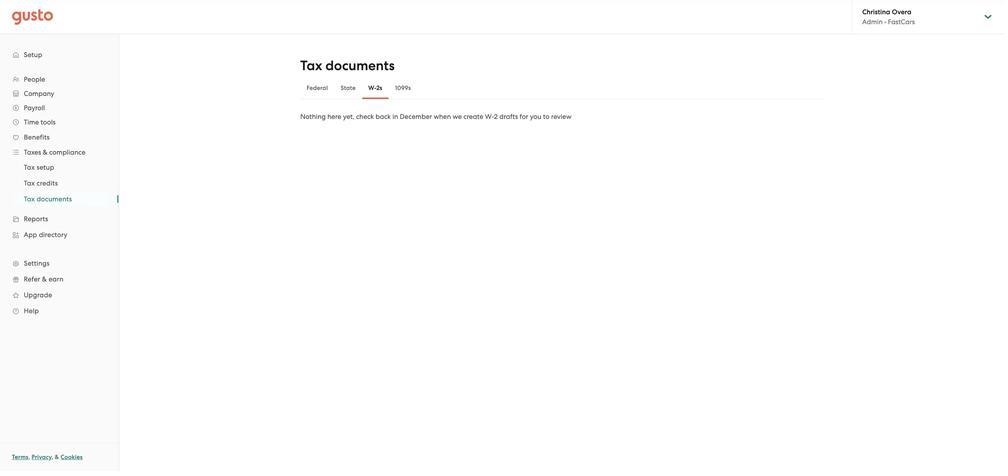 Task type: describe. For each thing, give the bounding box(es) containing it.
review
[[552, 113, 572, 121]]

create
[[464, 113, 484, 121]]

1 horizontal spatial w-
[[485, 113, 494, 121]]

tools
[[41, 118, 56, 126]]

compliance
[[49, 148, 86, 156]]

setup
[[37, 164, 54, 171]]

& for earn
[[42, 275, 47, 283]]

home image
[[12, 9, 53, 25]]

time tools
[[24, 118, 56, 126]]

list containing people
[[0, 72, 119, 319]]

2s
[[377, 85, 383, 92]]

1 , from the left
[[28, 454, 30, 461]]

•
[[885, 18, 887, 26]]

fastcars
[[889, 18, 916, 26]]

overa
[[893, 8, 912, 16]]

app directory
[[24, 231, 67, 239]]

drafts
[[500, 113, 518, 121]]

tax for tax documents link
[[24, 195, 35, 203]]

check
[[356, 113, 374, 121]]

documents inside gusto navigation element
[[37, 195, 72, 203]]

federal button
[[301, 79, 335, 98]]

gusto navigation element
[[0, 34, 119, 332]]

w-2s
[[369, 85, 383, 92]]

tax for "tax setup" link
[[24, 164, 35, 171]]

tax forms tab list
[[301, 77, 825, 99]]

yet,
[[343, 113, 355, 121]]

company button
[[8, 87, 111, 101]]

nothing
[[301, 113, 326, 121]]

refer & earn
[[24, 275, 63, 283]]

christina
[[863, 8, 891, 16]]

for
[[520, 113, 529, 121]]

tax setup link
[[14, 160, 111, 175]]

1 horizontal spatial documents
[[326, 58, 395, 74]]

earn
[[49, 275, 63, 283]]

settings link
[[8, 256, 111, 271]]

help link
[[8, 304, 111, 318]]

payroll
[[24, 104, 45, 112]]

payroll button
[[8, 101, 111, 115]]

taxes & compliance
[[24, 148, 86, 156]]

taxes & compliance button
[[8, 145, 111, 160]]

here
[[328, 113, 342, 121]]

tax for tax credits link
[[24, 179, 35, 187]]

2
[[494, 113, 498, 121]]

setup
[[24, 51, 42, 59]]

1099s button
[[389, 79, 418, 98]]



Task type: vqa. For each thing, say whether or not it's contained in the screenshot.
from
no



Task type: locate. For each thing, give the bounding box(es) containing it.
privacy
[[32, 454, 52, 461]]

1 vertical spatial documents
[[37, 195, 72, 203]]

upgrade
[[24, 291, 52, 299]]

, left privacy link
[[28, 454, 30, 461]]

w- inside button
[[369, 85, 377, 92]]

tax
[[301, 58, 322, 74], [24, 164, 35, 171], [24, 179, 35, 187], [24, 195, 35, 203]]

federal
[[307, 85, 328, 92]]

admin
[[863, 18, 883, 26]]

tax documents
[[301, 58, 395, 74], [24, 195, 72, 203]]

1 vertical spatial w-
[[485, 113, 494, 121]]

people
[[24, 75, 45, 83]]

terms link
[[12, 454, 28, 461]]

reports link
[[8, 212, 111, 226]]

state
[[341, 85, 356, 92]]

benefits link
[[8, 130, 111, 144]]

documents
[[326, 58, 395, 74], [37, 195, 72, 203]]

back
[[376, 113, 391, 121]]

&
[[43, 148, 48, 156], [42, 275, 47, 283], [55, 454, 59, 461]]

1099s
[[395, 85, 411, 92]]

1 horizontal spatial ,
[[52, 454, 53, 461]]

w-
[[369, 85, 377, 92], [485, 113, 494, 121]]

0 horizontal spatial w-
[[369, 85, 377, 92]]

list
[[0, 72, 119, 319], [0, 160, 119, 207]]

app
[[24, 231, 37, 239]]

tax documents up state
[[301, 58, 395, 74]]

to
[[544, 113, 550, 121]]

tax up federal button
[[301, 58, 322, 74]]

cookies button
[[61, 453, 83, 462]]

& for compliance
[[43, 148, 48, 156]]

0 vertical spatial documents
[[326, 58, 395, 74]]

when
[[434, 113, 451, 121]]

tax down the taxes
[[24, 164, 35, 171]]

company
[[24, 90, 54, 98]]

time tools button
[[8, 115, 111, 129]]

0 vertical spatial w-
[[369, 85, 377, 92]]

taxes
[[24, 148, 41, 156]]

refer & earn link
[[8, 272, 111, 287]]

app directory link
[[8, 228, 111, 242]]

tax documents link
[[14, 192, 111, 206]]

,
[[28, 454, 30, 461], [52, 454, 53, 461]]

2 list from the top
[[0, 160, 119, 207]]

0 vertical spatial &
[[43, 148, 48, 156]]

documents down credits
[[37, 195, 72, 203]]

1 vertical spatial &
[[42, 275, 47, 283]]

1 horizontal spatial tax documents
[[301, 58, 395, 74]]

& inside dropdown button
[[43, 148, 48, 156]]

reports
[[24, 215, 48, 223]]

people button
[[8, 72, 111, 87]]

1 list from the top
[[0, 72, 119, 319]]

2 , from the left
[[52, 454, 53, 461]]

list containing tax setup
[[0, 160, 119, 207]]

w- right state button
[[369, 85, 377, 92]]

december
[[400, 113, 432, 121]]

0 vertical spatial tax documents
[[301, 58, 395, 74]]

& right the taxes
[[43, 148, 48, 156]]

settings
[[24, 260, 50, 268]]

christina overa admin • fastcars
[[863, 8, 916, 26]]

upgrade link
[[8, 288, 111, 302]]

credits
[[37, 179, 58, 187]]

tax documents inside tax documents link
[[24, 195, 72, 203]]

benefits
[[24, 133, 50, 141]]

tax documents down credits
[[24, 195, 72, 203]]

terms , privacy , & cookies
[[12, 454, 83, 461]]

& left "earn"
[[42, 275, 47, 283]]

nothing here yet, check back in december when we create w-2 drafts for you to review
[[301, 113, 572, 121]]

setup link
[[8, 48, 111, 62]]

state button
[[335, 79, 362, 98]]

1 vertical spatial tax documents
[[24, 195, 72, 203]]

directory
[[39, 231, 67, 239]]

0 horizontal spatial ,
[[28, 454, 30, 461]]

2 vertical spatial &
[[55, 454, 59, 461]]

help
[[24, 307, 39, 315]]

tax setup
[[24, 164, 54, 171]]

tax credits link
[[14, 176, 111, 191]]

we
[[453, 113, 462, 121]]

in
[[393, 113, 399, 121]]

& left cookies button on the bottom left of page
[[55, 454, 59, 461]]

w- right create
[[485, 113, 494, 121]]

terms
[[12, 454, 28, 461]]

tax credits
[[24, 179, 58, 187]]

privacy link
[[32, 454, 52, 461]]

tax left credits
[[24, 179, 35, 187]]

documents up state
[[326, 58, 395, 74]]

, left cookies button on the bottom left of page
[[52, 454, 53, 461]]

refer
[[24, 275, 40, 283]]

0 horizontal spatial documents
[[37, 195, 72, 203]]

cookies
[[61, 454, 83, 461]]

0 horizontal spatial tax documents
[[24, 195, 72, 203]]

tax down tax credits
[[24, 195, 35, 203]]

you
[[530, 113, 542, 121]]

w-2s button
[[362, 79, 389, 98]]

time
[[24, 118, 39, 126]]



